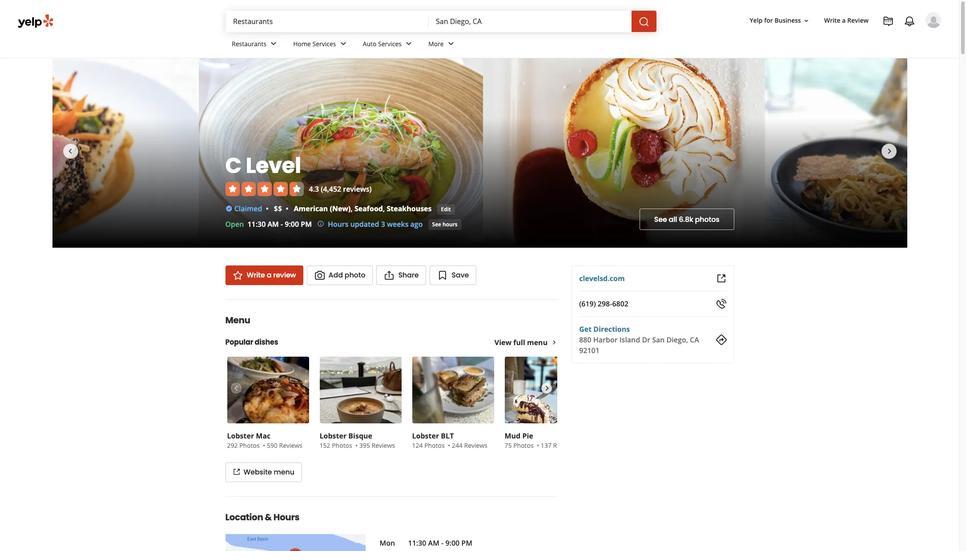 Task type: locate. For each thing, give the bounding box(es) containing it.
lobster inside 'lobster bisque 152 photos'
[[320, 431, 347, 441]]

see for see all 6.8k photos
[[654, 214, 667, 224]]

0 horizontal spatial previous image
[[65, 146, 75, 156]]

9:00
[[285, 219, 299, 229], [446, 538, 460, 548]]

24 directions v2 image
[[716, 335, 727, 345]]

Find text field
[[233, 16, 422, 26]]

none field near
[[436, 16, 625, 26]]

2 services from the left
[[378, 39, 402, 48]]

business categories element
[[225, 32, 942, 58]]

0 horizontal spatial -
[[281, 219, 283, 229]]

1 horizontal spatial am
[[428, 538, 440, 548]]

lobster bisque image
[[320, 357, 402, 424]]

home
[[293, 39, 311, 48]]

1 lobster from the left
[[227, 431, 254, 441]]

1 horizontal spatial pm
[[462, 538, 472, 548]]

1 vertical spatial write
[[247, 270, 265, 280]]

mac
[[256, 431, 271, 441]]

mon
[[380, 538, 395, 548]]

photos down pie
[[513, 441, 534, 450]]

menu element
[[211, 299, 588, 482]]

yelp
[[750, 16, 763, 25]]

yelp for business
[[750, 16, 801, 25]]

1 horizontal spatial see
[[654, 214, 667, 224]]

24 chevron down v2 image left 'auto'
[[338, 38, 349, 49]]

3 reviews from the left
[[464, 441, 488, 450]]

-
[[281, 219, 283, 229], [441, 538, 444, 548]]

photos down the mac
[[239, 441, 260, 450]]

lobster blt 124 photos
[[412, 431, 454, 450]]

1 horizontal spatial hours
[[328, 219, 349, 229]]

american (new) , seafood , steakhouses
[[294, 204, 432, 213]]

2 , from the left
[[383, 204, 385, 213]]

loading interface... image
[[907, 58, 966, 248]]

write a review
[[247, 270, 296, 280]]

reviews right 244
[[464, 441, 488, 450]]

previous image for the rightmost next 'icon'
[[65, 146, 75, 156]]

previous image
[[65, 146, 75, 156], [231, 383, 241, 394]]

1 horizontal spatial services
[[378, 39, 402, 48]]

lobster inside lobster mac 292 photos
[[227, 431, 254, 441]]

add
[[329, 270, 343, 280]]

1 vertical spatial previous image
[[231, 383, 241, 394]]

location & hours element
[[211, 496, 572, 551]]

24 chevron down v2 image right restaurants
[[268, 38, 279, 49]]

a inside write a review link
[[267, 270, 272, 280]]

1 horizontal spatial lobster
[[320, 431, 347, 441]]

0 horizontal spatial am
[[268, 219, 279, 229]]

lobster
[[227, 431, 254, 441], [320, 431, 347, 441], [412, 431, 439, 441]]

0 horizontal spatial menu
[[274, 467, 294, 477]]

menu right website
[[274, 467, 294, 477]]

write right 24 star v2 image
[[247, 270, 265, 280]]

projects image
[[883, 16, 894, 27]]

hours inside info "alert"
[[328, 219, 349, 229]]

lobster mac image
[[227, 357, 309, 424]]

write for write a review
[[824, 16, 841, 25]]

1 vertical spatial a
[[267, 270, 272, 280]]

services for auto services
[[378, 39, 402, 48]]

1 vertical spatial 9:00
[[446, 538, 460, 548]]

photos for pie
[[513, 441, 534, 450]]

full
[[514, 338, 525, 347]]

a for review
[[267, 270, 272, 280]]

0 vertical spatial -
[[281, 219, 283, 229]]

hours down (new) on the left top of the page
[[328, 219, 349, 229]]

website menu link
[[225, 463, 302, 482]]

0 horizontal spatial services
[[313, 39, 336, 48]]

reviews for blt
[[464, 441, 488, 450]]

(619) 298-6802
[[579, 299, 629, 309]]

save
[[452, 270, 469, 280]]

reviews right 137
[[553, 441, 577, 450]]

1 photos from the left
[[239, 441, 260, 450]]

0 horizontal spatial next image
[[542, 383, 552, 394]]

photo of c level - san diego, ca, us. ahi image
[[0, 58, 199, 248]]

137 reviews
[[541, 441, 577, 450]]

next image
[[884, 146, 895, 156], [542, 383, 552, 394]]

2 horizontal spatial lobster
[[412, 431, 439, 441]]

open 11:30 am - 9:00 pm
[[225, 219, 312, 229]]

photo of c level - san diego, ca, us. seafood pasta image
[[765, 58, 907, 248]]

0 vertical spatial am
[[268, 219, 279, 229]]

1 horizontal spatial none field
[[436, 16, 625, 26]]

0 horizontal spatial none field
[[233, 16, 422, 26]]

lobster up 124
[[412, 431, 439, 441]]

services right home
[[313, 39, 336, 48]]

lobster up 152 on the bottom
[[320, 431, 347, 441]]

harbor
[[593, 335, 618, 345]]

2 none field from the left
[[436, 16, 625, 26]]

1 vertical spatial hours
[[273, 511, 300, 524]]

review
[[273, 270, 296, 280]]

4 reviews from the left
[[553, 441, 577, 450]]

island
[[620, 335, 640, 345]]

reviews for mac
[[279, 441, 303, 450]]

1 vertical spatial pm
[[462, 538, 472, 548]]

1 horizontal spatial 11:30
[[408, 538, 426, 548]]

11:30 am - 9:00 pm
[[408, 538, 472, 548]]

a inside write a review link
[[842, 16, 846, 25]]

1 vertical spatial 11:30
[[408, 538, 426, 548]]

for
[[764, 16, 773, 25]]

reviews right 395
[[372, 441, 395, 450]]

1 vertical spatial next image
[[542, 383, 552, 394]]

2 reviews from the left
[[372, 441, 395, 450]]

0 horizontal spatial 9:00
[[285, 219, 299, 229]]

, left seafood
[[351, 204, 353, 213]]

0 horizontal spatial see
[[432, 220, 441, 228]]

1 horizontal spatial ,
[[383, 204, 385, 213]]

write inside user actions "element"
[[824, 16, 841, 25]]

395
[[359, 441, 370, 450]]

pie
[[522, 431, 533, 441]]

16 external link v2 image
[[233, 469, 240, 476]]

0 horizontal spatial ,
[[351, 204, 353, 213]]

share
[[398, 270, 419, 280]]

reviews for pie
[[553, 441, 577, 450]]

Near text field
[[436, 16, 625, 26]]

3 24 chevron down v2 image from the left
[[404, 38, 414, 49]]

c level
[[225, 151, 301, 180]]

None field
[[233, 16, 422, 26], [436, 16, 625, 26]]

16 claim filled v2 image
[[225, 205, 232, 212]]

298-
[[598, 299, 612, 309]]

photos right 152 on the bottom
[[332, 441, 352, 450]]

3 lobster from the left
[[412, 431, 439, 441]]

website menu
[[244, 467, 294, 477]]

services right 'auto'
[[378, 39, 402, 48]]

11:30 right mon
[[408, 538, 426, 548]]

edit
[[441, 205, 451, 213]]

0 vertical spatial 11:30
[[248, 219, 266, 229]]

, up 3
[[383, 204, 385, 213]]

am
[[268, 219, 279, 229], [428, 538, 440, 548]]

1 vertical spatial menu
[[274, 467, 294, 477]]

4 24 chevron down v2 image from the left
[[446, 38, 456, 49]]

24 external link v2 image
[[716, 273, 727, 284]]

2 lobster from the left
[[320, 431, 347, 441]]

steakhouses
[[387, 204, 432, 213]]

None search field
[[226, 11, 658, 32]]

24 chevron down v2 image inside restaurants link
[[268, 38, 279, 49]]

more link
[[421, 32, 463, 58]]

menu
[[527, 338, 548, 347], [274, 467, 294, 477]]

11:30
[[248, 219, 266, 229], [408, 538, 426, 548]]

24 chevron down v2 image inside more link
[[446, 38, 456, 49]]

0 vertical spatial next image
[[884, 146, 895, 156]]

american
[[294, 204, 328, 213]]

1 vertical spatial am
[[428, 538, 440, 548]]

24 chevron down v2 image inside the auto services link
[[404, 38, 414, 49]]

1 horizontal spatial write
[[824, 16, 841, 25]]

clevelsd.com
[[579, 274, 625, 283]]

24 chevron down v2 image inside home services "link"
[[338, 38, 349, 49]]

0 vertical spatial pm
[[301, 219, 312, 229]]

3 photos from the left
[[424, 441, 445, 450]]

244
[[452, 441, 463, 450]]

- inside location & hours element
[[441, 538, 444, 548]]

see left all
[[654, 214, 667, 224]]

reviews
[[279, 441, 303, 450], [372, 441, 395, 450], [464, 441, 488, 450], [553, 441, 577, 450]]

24 chevron down v2 image right more
[[446, 38, 456, 49]]

92101
[[579, 346, 600, 355]]

6802
[[612, 299, 629, 309]]

0 vertical spatial menu
[[527, 338, 548, 347]]

lobster for lobster mac
[[227, 431, 254, 441]]

photos inside lobster blt 124 photos
[[424, 441, 445, 450]]

blt
[[441, 431, 454, 441]]

photo of c level - san diego, ca, us. salmon image
[[199, 58, 483, 248]]

hours right &
[[273, 511, 300, 524]]

24 chevron down v2 image for home services
[[338, 38, 349, 49]]

write left review
[[824, 16, 841, 25]]

am inside location & hours element
[[428, 538, 440, 548]]

2 photos from the left
[[332, 441, 352, 450]]

a
[[842, 16, 846, 25], [267, 270, 272, 280]]

292
[[227, 441, 238, 450]]

lobster for lobster blt
[[412, 431, 439, 441]]

photos inside lobster mac 292 photos
[[239, 441, 260, 450]]

11:30 down claimed
[[248, 219, 266, 229]]

see all 6.8k photos link
[[640, 209, 734, 230]]

services inside "link"
[[313, 39, 336, 48]]

24 chevron down v2 image right auto services
[[404, 38, 414, 49]]

all
[[669, 214, 677, 224]]

0 horizontal spatial hours
[[273, 511, 300, 524]]

4 photos from the left
[[513, 441, 534, 450]]

dishes
[[255, 337, 278, 347]]

lobster blt image
[[412, 357, 494, 424]]

menu left 14 chevron right outline icon
[[527, 338, 548, 347]]

see for see hours
[[432, 220, 441, 228]]

9:00 inside location & hours element
[[446, 538, 460, 548]]

reviews right 590
[[279, 441, 303, 450]]

1 services from the left
[[313, 39, 336, 48]]

photos down 'blt'
[[424, 441, 445, 450]]

0 horizontal spatial 11:30
[[248, 219, 266, 229]]

1 vertical spatial -
[[441, 538, 444, 548]]

photos inside 'lobster bisque 152 photos'
[[332, 441, 352, 450]]

24 share v2 image
[[384, 270, 395, 281]]

1 horizontal spatial a
[[842, 16, 846, 25]]

0 vertical spatial write
[[824, 16, 841, 25]]

popular
[[225, 337, 253, 347]]

services
[[313, 39, 336, 48], [378, 39, 402, 48]]

see left the hours on the top
[[432, 220, 441, 228]]

24 phone v2 image
[[716, 299, 727, 309]]

1 24 chevron down v2 image from the left
[[268, 38, 279, 49]]

1 horizontal spatial 9:00
[[446, 538, 460, 548]]

1 none field from the left
[[233, 16, 422, 26]]

1 horizontal spatial previous image
[[231, 383, 241, 394]]

24 save outline v2 image
[[437, 270, 448, 281]]

0 vertical spatial hours
[[328, 219, 349, 229]]

24 chevron down v2 image
[[268, 38, 279, 49], [338, 38, 349, 49], [404, 38, 414, 49], [446, 38, 456, 49]]

(new)
[[330, 204, 351, 213]]

$$
[[274, 204, 282, 213]]

(4,452
[[321, 184, 341, 194]]

1 horizontal spatial -
[[441, 538, 444, 548]]

0 vertical spatial previous image
[[65, 146, 75, 156]]

photos inside mud pie 75 photos
[[513, 441, 534, 450]]

view
[[495, 338, 512, 347]]

reviews)
[[343, 184, 372, 194]]

next image inside menu element
[[542, 383, 552, 394]]

24 chevron down v2 image for restaurants
[[268, 38, 279, 49]]

write a review link
[[821, 13, 872, 29]]

0 horizontal spatial lobster
[[227, 431, 254, 441]]

san
[[652, 335, 665, 345]]

american (new) link
[[294, 204, 351, 213]]

save button
[[430, 266, 477, 285]]

lobster mac 292 photos
[[227, 431, 271, 450]]

0 vertical spatial a
[[842, 16, 846, 25]]

see
[[654, 214, 667, 224], [432, 220, 441, 228]]

previous image inside menu element
[[231, 383, 241, 394]]

1 reviews from the left
[[279, 441, 303, 450]]

lobster up '292'
[[227, 431, 254, 441]]

0 horizontal spatial write
[[247, 270, 265, 280]]

ca
[[690, 335, 699, 345]]

2 24 chevron down v2 image from the left
[[338, 38, 349, 49]]

0 horizontal spatial a
[[267, 270, 272, 280]]

0 vertical spatial 9:00
[[285, 219, 299, 229]]

lobster inside lobster blt 124 photos
[[412, 431, 439, 441]]



Task type: describe. For each thing, give the bounding box(es) containing it.
395 reviews
[[359, 441, 395, 450]]

4.3 (4,452 reviews)
[[309, 184, 372, 194]]

view full menu link
[[495, 338, 558, 347]]

see hours link
[[428, 219, 462, 230]]

lobster bisque 152 photos
[[320, 431, 372, 450]]

notifications image
[[904, 16, 915, 27]]

see all 6.8k photos
[[654, 214, 720, 224]]

yelp for business button
[[746, 13, 814, 29]]

photos for blt
[[424, 441, 445, 450]]

11:30 inside location & hours element
[[408, 538, 426, 548]]

directions
[[594, 324, 630, 334]]

reviews for bisque
[[372, 441, 395, 450]]

weeks
[[387, 219, 409, 229]]

get
[[579, 324, 592, 334]]

map image
[[225, 534, 365, 551]]

1 horizontal spatial next image
[[884, 146, 895, 156]]

review
[[848, 16, 869, 25]]

previous image for next 'icon' inside the menu element
[[231, 383, 241, 394]]

steakhouses link
[[387, 204, 432, 213]]

home services link
[[286, 32, 356, 58]]

(619)
[[579, 299, 596, 309]]

mud
[[505, 431, 521, 441]]

write a review
[[824, 16, 869, 25]]

home services
[[293, 39, 336, 48]]

photos
[[695, 214, 720, 224]]

590
[[267, 441, 278, 450]]

see hours
[[432, 220, 458, 228]]

diego,
[[667, 335, 688, 345]]

24 camera v2 image
[[314, 270, 325, 281]]

menu inside website menu link
[[274, 467, 294, 477]]

hours updated 3 weeks ago
[[328, 219, 423, 229]]

business
[[775, 16, 801, 25]]

ago
[[410, 219, 423, 229]]

bisque
[[349, 431, 372, 441]]

photo
[[345, 270, 365, 280]]

16 chevron down v2 image
[[803, 17, 810, 24]]

152
[[320, 441, 330, 450]]

hours
[[443, 220, 458, 228]]

level
[[246, 151, 301, 180]]

16 info v2 image
[[317, 220, 324, 227]]

590 reviews
[[267, 441, 303, 450]]

clevelsd.com link
[[579, 274, 625, 283]]

services for home services
[[313, 39, 336, 48]]

view full menu
[[495, 338, 548, 347]]

14 chevron right outline image
[[551, 339, 558, 346]]

restaurants
[[232, 39, 267, 48]]

dr
[[642, 335, 650, 345]]

menu
[[225, 314, 250, 327]]

3
[[381, 219, 385, 229]]

mud pie 75 photos
[[505, 431, 534, 450]]

share button
[[377, 266, 426, 285]]

75
[[505, 441, 512, 450]]

4.3
[[309, 184, 319, 194]]

add photo
[[329, 270, 365, 280]]

photos for bisque
[[332, 441, 352, 450]]

244 reviews
[[452, 441, 488, 450]]

popular dishes
[[225, 337, 278, 347]]

24 star v2 image
[[232, 270, 243, 281]]

search image
[[639, 16, 650, 27]]

1 , from the left
[[351, 204, 353, 213]]

website
[[244, 467, 272, 477]]

seafood
[[355, 204, 383, 213]]

open
[[225, 219, 244, 229]]

pm inside location & hours element
[[462, 538, 472, 548]]

add photo link
[[307, 266, 373, 285]]

880
[[579, 335, 592, 345]]

24 chevron down v2 image for more
[[446, 38, 456, 49]]

1 horizontal spatial menu
[[527, 338, 548, 347]]

photos for mac
[[239, 441, 260, 450]]

4.3 star rating image
[[225, 182, 304, 196]]

photo of c level - san diego, ca, us. image
[[483, 58, 765, 248]]

(4,452 reviews) link
[[321, 184, 372, 194]]

write for write a review
[[247, 270, 265, 280]]

updated
[[350, 219, 379, 229]]

tyler b. image
[[926, 12, 942, 28]]

claimed
[[234, 204, 262, 213]]

mud pie image
[[505, 357, 587, 424]]

edit button
[[437, 204, 455, 215]]

24 chevron down v2 image for auto services
[[404, 38, 414, 49]]

info alert
[[317, 219, 423, 230]]

none field find
[[233, 16, 422, 26]]

location
[[225, 511, 263, 524]]

c
[[225, 151, 241, 180]]

write a review link
[[225, 266, 303, 285]]

user actions element
[[743, 11, 954, 66]]

restaurants link
[[225, 32, 286, 58]]

0 horizontal spatial pm
[[301, 219, 312, 229]]

lobster for lobster bisque
[[320, 431, 347, 441]]

more
[[428, 39, 444, 48]]

137
[[541, 441, 552, 450]]

get directions link
[[579, 324, 630, 334]]

124
[[412, 441, 423, 450]]

a for review
[[842, 16, 846, 25]]

6.8k
[[679, 214, 693, 224]]



Task type: vqa. For each thing, say whether or not it's contained in the screenshot.
Laundry's 16 trending v2 icon
no



